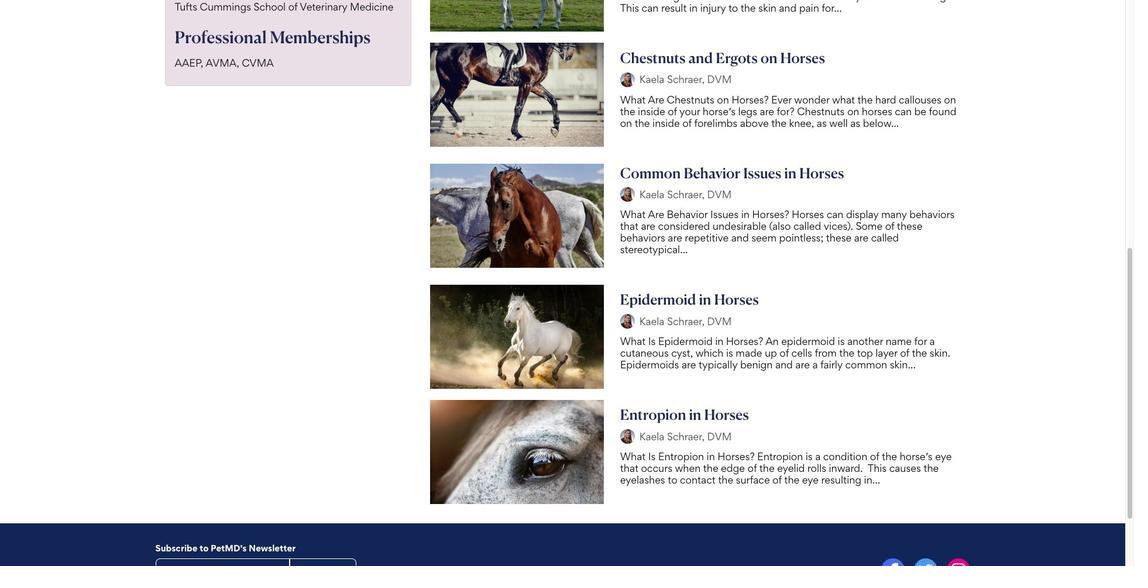 Task type: vqa. For each thing, say whether or not it's contained in the screenshot.
the left the these
yes



Task type: locate. For each thing, give the bounding box(es) containing it.
fairly
[[821, 359, 843, 371]]

as
[[817, 117, 827, 129], [851, 117, 861, 129]]

by image
[[620, 188, 635, 202], [620, 315, 635, 329], [620, 430, 635, 444]]

are down epidermoid
[[796, 359, 810, 371]]

0 horizontal spatial horse's
[[703, 105, 736, 117]]

1 schraer, from the top
[[667, 73, 705, 85]]

0 horizontal spatial called
[[794, 220, 821, 233]]

1 vertical spatial by image
[[620, 315, 635, 329]]

what inside what are chestnuts on horses? ever wonder what the hard callouses on the inside of your horse's legs are for? chestnuts on horses can be found on the inside of forelimbs above the knee, as well as below...
[[620, 93, 646, 106]]

kaela schraer, dvm up considered at the right
[[640, 188, 732, 201]]

and inside 'what is epidermoid in horses? an epidermoid is another name for a cutaneous cyst, which is made up of cells from the top layer of the skin. epidermoids are typically benign and are a fairly common skin...'
[[776, 359, 793, 371]]

horses? inside what is entropion in horses? entropion is a condition of the horse's eye that occurs when the edge of the eyelid rolls inward.  this causes the eyelashes to contact the surface of the eye resulting in...
[[718, 451, 755, 463]]

what up stereotypical...
[[620, 209, 646, 221]]

is right "from"
[[838, 336, 845, 348]]

causes
[[890, 463, 921, 475]]

schraer, up your
[[667, 73, 705, 85]]

that inside what are behavior issues in horses? horses can display many behaviors that are considered undesirable (also called vices). some of these behaviors are repetitive and seem pointless; these are called stereotypical...
[[620, 220, 639, 233]]

kaela
[[640, 73, 665, 85], [640, 188, 665, 201], [640, 315, 665, 328], [640, 431, 665, 443]]

top
[[857, 347, 873, 360]]

what down by icon
[[620, 93, 646, 106]]

horses up pointless;
[[792, 209, 824, 221]]

are
[[648, 93, 665, 106], [648, 209, 665, 221]]

the
[[858, 93, 873, 106], [620, 105, 636, 117], [635, 117, 650, 129], [772, 117, 787, 129], [840, 347, 855, 360], [912, 347, 927, 360], [882, 451, 897, 463], [704, 463, 719, 475], [760, 463, 775, 475], [924, 463, 939, 475], [718, 474, 734, 487], [785, 474, 800, 487]]

schraer,
[[667, 73, 705, 85], [667, 188, 705, 201], [667, 315, 705, 328], [667, 431, 705, 443]]

schraer, down entropion in horses
[[667, 431, 705, 443]]

which
[[696, 347, 724, 360]]

2 kaela from the top
[[640, 188, 665, 201]]

aaep,
[[175, 57, 203, 69]]

1 horizontal spatial called
[[872, 232, 899, 244]]

1 what from the top
[[620, 93, 646, 106]]

1 horizontal spatial these
[[897, 220, 923, 233]]

is for entropion
[[648, 451, 656, 463]]

can left the be at top
[[895, 105, 912, 117]]

can
[[895, 105, 912, 117], [827, 209, 844, 221]]

are inside what are behavior issues in horses? horses can display many behaviors that are considered undesirable (also called vices). some of these behaviors are repetitive and seem pointless; these are called stereotypical...
[[648, 209, 665, 221]]

as right well
[[851, 117, 861, 129]]

are inside what are chestnuts on horses? ever wonder what the hard callouses on the inside of your horse's legs are for? chestnuts on horses can be found on the inside of forelimbs above the knee, as well as below...
[[648, 93, 665, 106]]

cutaneous
[[620, 347, 669, 360]]

is
[[648, 336, 656, 348], [648, 451, 656, 463]]

kaela schraer, dvm down epidermoid in horses
[[640, 315, 732, 328]]

on up forelimbs
[[717, 93, 729, 106]]

2 what from the top
[[620, 209, 646, 221]]

wonder
[[795, 93, 830, 106]]

3 what from the top
[[620, 336, 646, 348]]

3 by image from the top
[[620, 430, 635, 444]]

eyelid
[[778, 463, 805, 475]]

dvm down common behavior issues in horses on the top right of page
[[708, 188, 732, 201]]

kaela right by icon
[[640, 73, 665, 85]]

by image for entropion
[[620, 430, 635, 444]]

are left your
[[648, 93, 665, 106]]

on right the callouses
[[944, 93, 956, 106]]

horses? inside what are behavior issues in horses? horses can display many behaviors that are considered undesirable (also called vices). some of these behaviors are repetitive and seem pointless; these are called stereotypical...
[[752, 209, 789, 221]]

behavior down forelimbs
[[684, 164, 741, 182]]

in left (also
[[742, 209, 750, 221]]

1 vertical spatial to
[[200, 543, 209, 555]]

1 horizontal spatial and
[[732, 232, 749, 244]]

to
[[668, 474, 678, 487], [200, 543, 209, 555]]

schraer, for epidermoid
[[667, 315, 705, 328]]

epidermoid
[[620, 291, 696, 309], [659, 336, 713, 348]]

instagram image
[[947, 559, 970, 567]]

these
[[897, 220, 923, 233], [826, 232, 852, 244]]

is inside 'what is epidermoid in horses? an epidermoid is another name for a cutaneous cyst, which is made up of cells from the top layer of the skin. epidermoids are typically benign and are a fairly common skin...'
[[648, 336, 656, 348]]

avma,
[[206, 57, 239, 69]]

1 horizontal spatial is
[[806, 451, 813, 463]]

None email field
[[155, 559, 290, 567]]

horses? inside 'what is epidermoid in horses? an epidermoid is another name for a cutaneous cyst, which is made up of cells from the top layer of the skin. epidermoids are typically benign and are a fairly common skin...'
[[726, 336, 763, 348]]

twitter image
[[914, 559, 938, 567]]

seem
[[752, 232, 777, 244]]

as left well
[[817, 117, 827, 129]]

made
[[736, 347, 763, 360]]

dvm down chestnuts and ergots on horses
[[708, 73, 732, 85]]

0 horizontal spatial issues
[[711, 209, 739, 221]]

0 horizontal spatial behaviors
[[620, 232, 666, 244]]

schraer, for chestnuts
[[667, 73, 705, 85]]

1 vertical spatial epidermoid
[[659, 336, 713, 348]]

issues
[[744, 164, 782, 182], [711, 209, 739, 221]]

and down an
[[776, 359, 793, 371]]

subscribe to petmd's newsletter
[[155, 543, 296, 555]]

are inside what are chestnuts on horses? ever wonder what the hard callouses on the inside of your horse's legs are for? chestnuts on horses can be found on the inside of forelimbs above the knee, as well as below...
[[760, 105, 775, 117]]

eye right causes
[[936, 451, 952, 463]]

dvm for entropion
[[708, 431, 732, 443]]

well
[[830, 117, 848, 129]]

occurs
[[641, 463, 673, 475]]

is up epidermoids
[[648, 336, 656, 348]]

by image down common
[[620, 188, 635, 202]]

layer
[[876, 347, 898, 360]]

is up eyelashes
[[648, 451, 656, 463]]

kaela schraer, dvm
[[640, 73, 732, 85], [640, 188, 732, 201], [640, 315, 732, 328], [640, 431, 732, 443]]

condition
[[824, 451, 868, 463]]

0 vertical spatial and
[[689, 49, 713, 67]]

are left repetitive
[[668, 232, 683, 244]]

4 what from the top
[[620, 451, 646, 463]]

2 schraer, from the top
[[667, 188, 705, 201]]

in inside 'what is epidermoid in horses? an epidermoid is another name for a cutaneous cyst, which is made up of cells from the top layer of the skin. epidermoids are typically benign and are a fairly common skin...'
[[715, 336, 724, 348]]

1 vertical spatial a
[[813, 359, 818, 371]]

0 vertical spatial can
[[895, 105, 912, 117]]

3 kaela from the top
[[640, 315, 665, 328]]

horses? up 'benign'
[[726, 336, 763, 348]]

1 are from the top
[[648, 93, 665, 106]]

3 dvm from the top
[[708, 315, 732, 328]]

epidermoid down stereotypical...
[[620, 291, 696, 309]]

what up epidermoids
[[620, 336, 646, 348]]

1 horizontal spatial horse's
[[900, 451, 933, 463]]

in left edge
[[707, 451, 715, 463]]

in inside what is entropion in horses? entropion is a condition of the horse's eye that occurs when the edge of the eyelid rolls inward.  this causes the eyelashes to contact the surface of the eye resulting in...
[[707, 451, 715, 463]]

0 vertical spatial behavior
[[684, 164, 741, 182]]

cvma
[[242, 57, 274, 69]]

1 vertical spatial eye
[[802, 474, 819, 487]]

0 vertical spatial are
[[648, 93, 665, 106]]

(also
[[769, 220, 791, 233]]

an
[[766, 336, 779, 348]]

to left contact
[[668, 474, 678, 487]]

1 horizontal spatial to
[[668, 474, 678, 487]]

name
[[886, 336, 912, 348]]

a left the condition
[[816, 451, 821, 463]]

in
[[785, 164, 797, 182], [742, 209, 750, 221], [699, 291, 712, 309], [715, 336, 724, 348], [689, 406, 702, 424], [707, 451, 715, 463]]

2 are from the top
[[648, 209, 665, 221]]

kaela schraer, dvm for common
[[640, 188, 732, 201]]

called right (also
[[794, 220, 821, 233]]

0 horizontal spatial is
[[726, 347, 733, 360]]

what for chestnuts and ergots on horses
[[620, 93, 646, 106]]

a right for
[[930, 336, 935, 348]]

schraer, up considered at the right
[[667, 188, 705, 201]]

kaela schraer, dvm up your
[[640, 73, 732, 85]]

ever
[[772, 93, 792, 106]]

kaela up 'cutaneous'
[[640, 315, 665, 328]]

memberships
[[270, 27, 371, 48]]

behaviors
[[910, 209, 955, 221], [620, 232, 666, 244]]

0 vertical spatial to
[[668, 474, 678, 487]]

schraer, for entropion
[[667, 431, 705, 443]]

dvm up which
[[708, 315, 732, 328]]

what inside what are behavior issues in horses? horses can display many behaviors that are considered undesirable (also called vices). some of these behaviors are repetitive and seem pointless; these are called stereotypical...
[[620, 209, 646, 221]]

knee,
[[789, 117, 815, 129]]

a left 'fairly'
[[813, 359, 818, 371]]

horses
[[862, 105, 893, 117]]

of inside what are behavior issues in horses? horses can display many behaviors that are considered undesirable (also called vices). some of these behaviors are repetitive and seem pointless; these are called stereotypical...
[[886, 220, 895, 233]]

3 kaela schraer, dvm from the top
[[640, 315, 732, 328]]

issues up repetitive
[[711, 209, 739, 221]]

2 is from the top
[[648, 451, 656, 463]]

1 horizontal spatial as
[[851, 117, 861, 129]]

of right edge
[[748, 463, 757, 475]]

by image up eyelashes
[[620, 430, 635, 444]]

in up which
[[699, 291, 712, 309]]

on right the ergots
[[761, 49, 778, 67]]

4 kaela from the top
[[640, 431, 665, 443]]

eye
[[936, 451, 952, 463], [802, 474, 819, 487]]

1 vertical spatial is
[[648, 451, 656, 463]]

horses? up surface
[[718, 451, 755, 463]]

0 horizontal spatial these
[[826, 232, 852, 244]]

of
[[288, 1, 298, 13], [668, 105, 677, 117], [683, 117, 692, 129], [886, 220, 895, 233], [780, 347, 789, 360], [900, 347, 910, 360], [870, 451, 880, 463], [748, 463, 757, 475], [773, 474, 782, 487]]

horse's
[[703, 105, 736, 117], [900, 451, 933, 463]]

0 vertical spatial is
[[648, 336, 656, 348]]

are
[[760, 105, 775, 117], [641, 220, 656, 233], [668, 232, 683, 244], [855, 232, 869, 244], [682, 359, 696, 371], [796, 359, 810, 371]]

2 that from the top
[[620, 463, 639, 475]]

eye left resulting
[[802, 474, 819, 487]]

1 vertical spatial horse's
[[900, 451, 933, 463]]

what up eyelashes
[[620, 451, 646, 463]]

0 vertical spatial that
[[620, 220, 639, 233]]

1 by image from the top
[[620, 188, 635, 202]]

cummings
[[200, 1, 251, 13]]

1 horizontal spatial eye
[[936, 451, 952, 463]]

is left made
[[726, 347, 733, 360]]

is
[[838, 336, 845, 348], [726, 347, 733, 360], [806, 451, 813, 463]]

2 vertical spatial and
[[776, 359, 793, 371]]

dvm for chestnuts
[[708, 73, 732, 85]]

kaela down common
[[640, 188, 665, 201]]

1 vertical spatial behavior
[[667, 209, 708, 221]]

dvm for epidermoid
[[708, 315, 732, 328]]

3 schraer, from the top
[[667, 315, 705, 328]]

are left for?
[[760, 105, 775, 117]]

in up the when
[[689, 406, 702, 424]]

are up stereotypical...
[[648, 209, 665, 221]]

entropion down epidermoids
[[620, 406, 686, 424]]

behavior up repetitive
[[667, 209, 708, 221]]

is right eyelid
[[806, 451, 813, 463]]

1 is from the top
[[648, 336, 656, 348]]

is for epidermoid
[[648, 336, 656, 348]]

4 dvm from the top
[[708, 431, 732, 443]]

1 kaela schraer, dvm from the top
[[640, 73, 732, 85]]

2 kaela schraer, dvm from the top
[[640, 188, 732, 201]]

that left "occurs"
[[620, 463, 639, 475]]

school
[[254, 1, 286, 13]]

0 horizontal spatial as
[[817, 117, 827, 129]]

schraer, down epidermoid in horses
[[667, 315, 705, 328]]

1 vertical spatial issues
[[711, 209, 739, 221]]

what
[[620, 93, 646, 106], [620, 209, 646, 221], [620, 336, 646, 348], [620, 451, 646, 463]]

1 vertical spatial and
[[732, 232, 749, 244]]

that up stereotypical...
[[620, 220, 639, 233]]

these left some
[[826, 232, 852, 244]]

2 vertical spatial by image
[[620, 430, 635, 444]]

of right some
[[886, 220, 895, 233]]

2 by image from the top
[[620, 315, 635, 329]]

kaela schraer, dvm down entropion in horses
[[640, 431, 732, 443]]

1 horizontal spatial can
[[895, 105, 912, 117]]

another
[[848, 336, 883, 348]]

eyelashes
[[620, 474, 665, 487]]

kaela up "occurs"
[[640, 431, 665, 443]]

benign
[[740, 359, 773, 371]]

horses? up above
[[732, 93, 769, 106]]

0 horizontal spatial can
[[827, 209, 844, 221]]

1 that from the top
[[620, 220, 639, 233]]

is inside what is entropion in horses? entropion is a condition of the horse's eye that occurs when the edge of the eyelid rolls inward.  this causes the eyelashes to contact the surface of the eye resulting in...
[[648, 451, 656, 463]]

kaela schraer, dvm for epidermoid
[[640, 315, 732, 328]]

and left the ergots
[[689, 49, 713, 67]]

2 horizontal spatial and
[[776, 359, 793, 371]]

0 vertical spatial by image
[[620, 188, 635, 202]]

dvm up edge
[[708, 431, 732, 443]]

these right some
[[897, 220, 923, 233]]

horses? up seem
[[752, 209, 789, 221]]

to left petmd's
[[200, 543, 209, 555]]

inward.
[[829, 463, 863, 475]]

1 vertical spatial are
[[648, 209, 665, 221]]

1 vertical spatial behaviors
[[620, 232, 666, 244]]

4 kaela schraer, dvm from the top
[[640, 431, 732, 443]]

in up typically at the bottom
[[715, 336, 724, 348]]

0 vertical spatial horse's
[[703, 105, 736, 117]]

kaela schraer, dvm for chestnuts
[[640, 73, 732, 85]]

horses? inside what are chestnuts on horses? ever wonder what the hard callouses on the inside of your horse's legs are for? chestnuts on horses can be found on the inside of forelimbs above the knee, as well as below...
[[732, 93, 769, 106]]

considered
[[658, 220, 710, 233]]

4 schraer, from the top
[[667, 431, 705, 443]]

1 dvm from the top
[[708, 73, 732, 85]]

that
[[620, 220, 639, 233], [620, 463, 639, 475]]

a
[[930, 336, 935, 348], [813, 359, 818, 371], [816, 451, 821, 463]]

kaela for common
[[640, 188, 665, 201]]

medicine
[[350, 1, 394, 13]]

horses down well
[[800, 164, 844, 182]]

chestnuts
[[620, 49, 686, 67], [667, 93, 715, 106], [797, 105, 845, 117]]

horses
[[781, 49, 825, 67], [800, 164, 844, 182], [792, 209, 824, 221], [714, 291, 759, 309], [704, 406, 749, 424]]

of right school
[[288, 1, 298, 13]]

1 kaela from the top
[[640, 73, 665, 85]]

0 vertical spatial behaviors
[[910, 209, 955, 221]]

above
[[740, 117, 769, 129]]

issues down above
[[744, 164, 782, 182]]

called
[[794, 220, 821, 233], [872, 232, 899, 244]]

and left seem
[[732, 232, 749, 244]]

to inside what is entropion in horses? entropion is a condition of the horse's eye that occurs when the edge of the eyelid rolls inward.  this causes the eyelashes to contact the surface of the eye resulting in...
[[668, 474, 678, 487]]

by image for epidermoid
[[620, 315, 635, 329]]

by image up 'cutaneous'
[[620, 315, 635, 329]]

can left display
[[827, 209, 844, 221]]

2 vertical spatial a
[[816, 451, 821, 463]]

0 horizontal spatial and
[[689, 49, 713, 67]]

2 dvm from the top
[[708, 188, 732, 201]]

1 vertical spatial that
[[620, 463, 639, 475]]

are for common
[[648, 209, 665, 221]]

horses up wonder
[[781, 49, 825, 67]]

what inside 'what is epidermoid in horses? an epidermoid is another name for a cutaneous cyst, which is made up of cells from the top layer of the skin. epidermoids are typically benign and are a fairly common skin...'
[[620, 336, 646, 348]]

1 horizontal spatial behaviors
[[910, 209, 955, 221]]

1 vertical spatial can
[[827, 209, 844, 221]]

0 vertical spatial issues
[[744, 164, 782, 182]]

called down many at top
[[872, 232, 899, 244]]

what inside what is entropion in horses? entropion is a condition of the horse's eye that occurs when the edge of the eyelid rolls inward.  this causes the eyelashes to contact the surface of the eye resulting in...
[[620, 451, 646, 463]]

epidermoid up typically at the bottom
[[659, 336, 713, 348]]



Task type: describe. For each thing, give the bounding box(es) containing it.
what are behavior issues in horses? horses can display many behaviors that are considered undesirable (also called vices). some of these behaviors are repetitive and seem pointless; these are called stereotypical...
[[620, 209, 955, 256]]

what are chestnuts on horses? ever wonder what the hard callouses on the inside of your horse's legs are for? chestnuts on horses can be found on the inside of forelimbs above the knee, as well as below...
[[620, 93, 957, 129]]

2 horizontal spatial is
[[838, 336, 845, 348]]

kaela schraer, dvm for entropion
[[640, 431, 732, 443]]

by image
[[620, 72, 635, 87]]

of up 'in...'
[[870, 451, 880, 463]]

vices).
[[824, 220, 853, 233]]

ergots
[[716, 49, 758, 67]]

of left forelimbs
[[683, 117, 692, 129]]

professional memberships
[[175, 27, 371, 48]]

skin.
[[930, 347, 951, 360]]

some
[[856, 220, 883, 233]]

up
[[765, 347, 777, 360]]

facebook image
[[881, 559, 905, 567]]

chestnuts and ergots on horses
[[620, 49, 825, 67]]

skin...
[[890, 359, 916, 371]]

what
[[832, 93, 855, 106]]

from
[[815, 347, 837, 360]]

kaela for epidermoid
[[640, 315, 665, 328]]

epidermoid in horses
[[620, 291, 759, 309]]

entropion in horses
[[620, 406, 749, 424]]

0 vertical spatial eye
[[936, 451, 952, 463]]

on left the horses
[[848, 105, 860, 117]]

what for epidermoid in horses
[[620, 336, 646, 348]]

horses? for chestnuts and ergots on horses
[[732, 93, 769, 106]]

below...
[[863, 117, 899, 129]]

callouses
[[899, 93, 942, 106]]

and inside what are behavior issues in horses? horses can display many behaviors that are considered undesirable (also called vices). some of these behaviors are repetitive and seem pointless; these are called stereotypical...
[[732, 232, 749, 244]]

epidermoids
[[620, 359, 679, 371]]

common
[[620, 164, 681, 182]]

newsletter
[[249, 543, 296, 555]]

stereotypical...
[[620, 244, 688, 256]]

what for common behavior issues in horses
[[620, 209, 646, 221]]

that inside what is entropion in horses? entropion is a condition of the horse's eye that occurs when the edge of the eyelid rolls inward.  this causes the eyelashes to contact the surface of the eye resulting in...
[[620, 463, 639, 475]]

are up stereotypical...
[[641, 220, 656, 233]]

behavior inside what are behavior issues in horses? horses can display many behaviors that are considered undesirable (also called vices). some of these behaviors are repetitive and seem pointless; these are called stereotypical...
[[667, 209, 708, 221]]

of right surface
[[773, 474, 782, 487]]

cells
[[792, 347, 813, 360]]

contact
[[680, 474, 716, 487]]

social element
[[568, 559, 970, 567]]

many
[[882, 209, 907, 221]]

what for entropion in horses
[[620, 451, 646, 463]]

dvm for common
[[708, 188, 732, 201]]

1 as from the left
[[817, 117, 827, 129]]

edge
[[721, 463, 745, 475]]

your
[[680, 105, 700, 117]]

tufts
[[175, 1, 197, 13]]

forelimbs
[[695, 117, 738, 129]]

for
[[915, 336, 927, 348]]

schraer, for common
[[667, 188, 705, 201]]

horses down typically at the bottom
[[704, 406, 749, 424]]

in down knee,
[[785, 164, 797, 182]]

of right the layer
[[900, 347, 910, 360]]

can inside what are behavior issues in horses? horses can display many behaviors that are considered undesirable (also called vices). some of these behaviors are repetitive and seem pointless; these are called stereotypical...
[[827, 209, 844, 221]]

inside left your
[[638, 105, 665, 117]]

kaela for chestnuts
[[640, 73, 665, 85]]

professional
[[175, 27, 267, 48]]

epidermoid
[[782, 336, 835, 348]]

in...
[[864, 474, 881, 487]]

display
[[846, 209, 879, 221]]

kaela for entropion
[[640, 431, 665, 443]]

aaep, avma, cvma
[[175, 57, 274, 69]]

of right up
[[780, 347, 789, 360]]

0 horizontal spatial eye
[[802, 474, 819, 487]]

a inside what is entropion in horses? entropion is a condition of the horse's eye that occurs when the edge of the eyelid rolls inward.  this causes the eyelashes to contact the surface of the eye resulting in...
[[816, 451, 821, 463]]

is inside what is entropion in horses? entropion is a condition of the horse's eye that occurs when the edge of the eyelid rolls inward.  this causes the eyelashes to contact the surface of the eye resulting in...
[[806, 451, 813, 463]]

resulting
[[822, 474, 862, 487]]

2 as from the left
[[851, 117, 861, 129]]

what is epidermoid in horses? an epidermoid is another name for a cutaneous cyst, which is made up of cells from the top layer of the skin. epidermoids are typically benign and are a fairly common skin...
[[620, 336, 951, 371]]

hard
[[876, 93, 897, 106]]

entropion up contact
[[659, 451, 704, 463]]

for?
[[777, 105, 795, 117]]

are left typically at the bottom
[[682, 359, 696, 371]]

horse's inside what is entropion in horses? entropion is a condition of the horse's eye that occurs when the edge of the eyelid rolls inward.  this causes the eyelashes to contact the surface of the eye resulting in...
[[900, 451, 933, 463]]

horse's inside what are chestnuts on horses? ever wonder what the hard callouses on the inside of your horse's legs are for? chestnuts on horses can be found on the inside of forelimbs above the knee, as well as below...
[[703, 105, 736, 117]]

horses? for epidermoid in horses
[[726, 336, 763, 348]]

veterinary
[[300, 1, 347, 13]]

epidermoid inside 'what is epidermoid in horses? an epidermoid is another name for a cutaneous cyst, which is made up of cells from the top layer of the skin. epidermoids are typically benign and are a fairly common skin...'
[[659, 336, 713, 348]]

1 horizontal spatial issues
[[744, 164, 782, 182]]

0 vertical spatial epidermoid
[[620, 291, 696, 309]]

on down by icon
[[620, 117, 632, 129]]

subscribe
[[155, 543, 198, 555]]

horses up made
[[714, 291, 759, 309]]

by image for common
[[620, 188, 635, 202]]

common
[[846, 359, 888, 371]]

petmd's
[[211, 543, 247, 555]]

found
[[929, 105, 957, 117]]

are down display
[[855, 232, 869, 244]]

undesirable
[[713, 220, 767, 233]]

tufts cummings school of veterinary medicine
[[175, 1, 394, 13]]

when
[[675, 463, 701, 475]]

of left your
[[668, 105, 677, 117]]

in inside what are behavior issues in horses? horses can display many behaviors that are considered undesirable (also called vices). some of these behaviors are repetitive and seem pointless; these are called stereotypical...
[[742, 209, 750, 221]]

typically
[[699, 359, 738, 371]]

cyst,
[[672, 347, 693, 360]]

surface
[[736, 474, 770, 487]]

legs
[[739, 105, 758, 117]]

what is entropion in horses? entropion is a condition of the horse's eye that occurs when the edge of the eyelid rolls inward.  this causes the eyelashes to contact the surface of the eye resulting in...
[[620, 451, 952, 487]]

horses inside what are behavior issues in horses? horses can display many behaviors that are considered undesirable (also called vices). some of these behaviors are repetitive and seem pointless; these are called stereotypical...
[[792, 209, 824, 221]]

inside left forelimbs
[[653, 117, 680, 129]]

0 vertical spatial a
[[930, 336, 935, 348]]

rolls
[[808, 463, 827, 475]]

pointless;
[[779, 232, 824, 244]]

0 horizontal spatial to
[[200, 543, 209, 555]]

are for chestnuts
[[648, 93, 665, 106]]

repetitive
[[685, 232, 729, 244]]

issues inside what are behavior issues in horses? horses can display many behaviors that are considered undesirable (also called vices). some of these behaviors are repetitive and seem pointless; these are called stereotypical...
[[711, 209, 739, 221]]

horses? for entropion in horses
[[718, 451, 755, 463]]

common behavior issues in horses
[[620, 164, 844, 182]]

entropion up surface
[[758, 451, 803, 463]]

be
[[915, 105, 927, 117]]

can inside what are chestnuts on horses? ever wonder what the hard callouses on the inside of your horse's legs are for? chestnuts on horses can be found on the inside of forelimbs above the knee, as well as below...
[[895, 105, 912, 117]]



